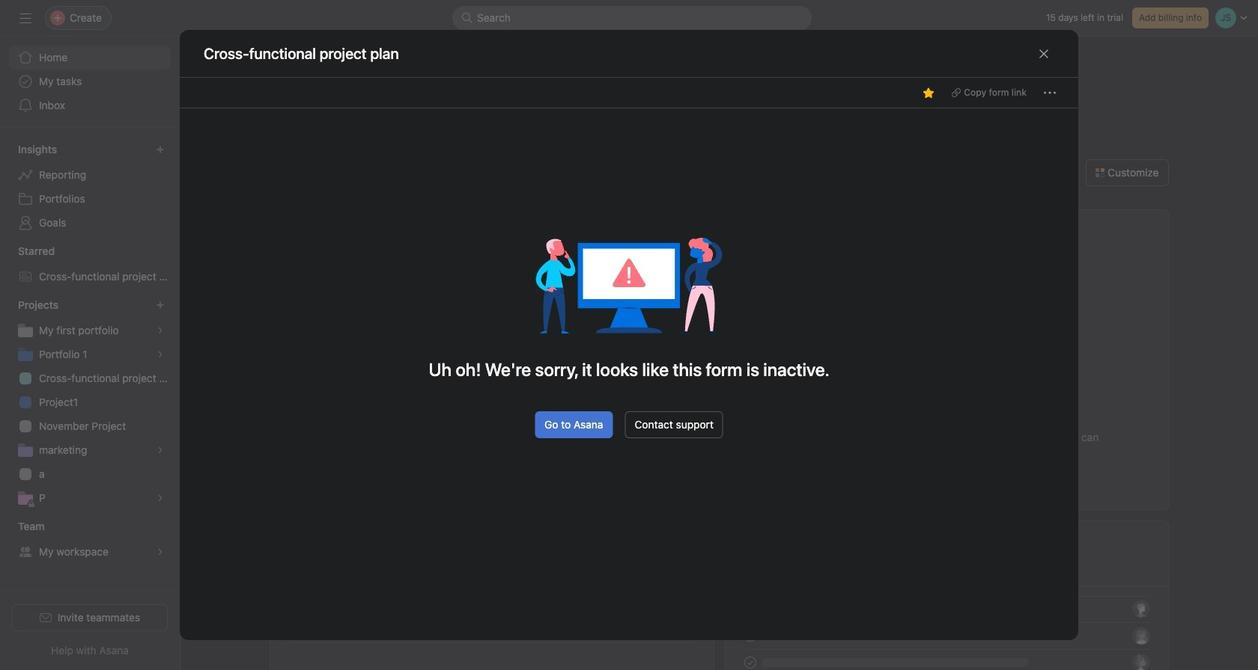 Task type: vqa. For each thing, say whether or not it's contained in the screenshot.
prominent icon
yes



Task type: describe. For each thing, give the bounding box(es) containing it.
teams element
[[0, 514, 180, 568]]

global element
[[0, 37, 180, 127]]

projects element
[[0, 292, 180, 514]]

hide sidebar image
[[19, 12, 31, 24]]

insights element
[[0, 136, 180, 238]]



Task type: locate. For each thing, give the bounding box(es) containing it.
remove from starred image
[[923, 87, 935, 99]]

close this dialog image
[[1038, 48, 1050, 60]]

more actions image
[[1044, 87, 1056, 99]]

list box
[[452, 6, 812, 30]]

starred element
[[0, 238, 180, 292]]

dialog
[[180, 30, 1078, 641]]

prominent image
[[461, 12, 473, 24]]



